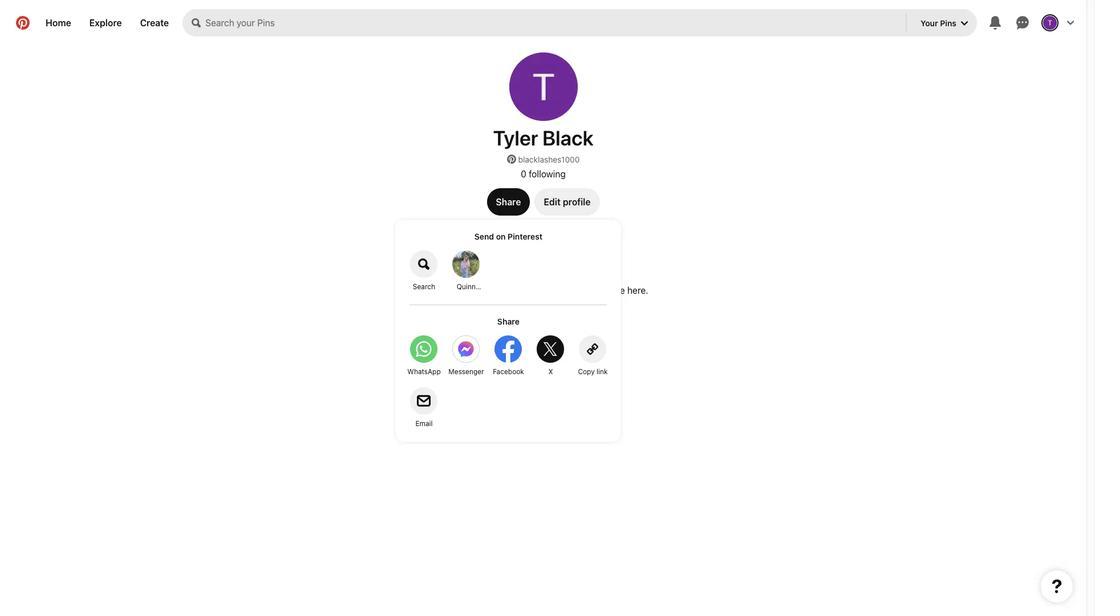 Task type: vqa. For each thing, say whether or not it's contained in the screenshot.
Title text box
no



Task type: locate. For each thing, give the bounding box(es) containing it.
you
[[550, 285, 565, 295]]

0 vertical spatial pins
[[940, 18, 957, 28]]

share on email image
[[410, 387, 438, 415]]

your
[[921, 18, 938, 28]]

facebook
[[493, 367, 524, 376]]

edit
[[544, 197, 561, 207]]

pinterest image
[[507, 155, 516, 164]]

1 vertical spatial pins
[[530, 285, 547, 295]]

pins
[[940, 18, 957, 28], [530, 285, 547, 295]]

search icon image
[[192, 18, 201, 27]]

home
[[46, 18, 71, 28]]

dropdown image
[[961, 20, 968, 27]]

share
[[496, 197, 521, 207], [497, 317, 520, 326]]

send on pinterest
[[474, 232, 543, 241]]

blacklashes1000 image
[[509, 52, 578, 121]]

on
[[496, 232, 506, 241]]

quinn patton image
[[453, 250, 480, 278]]

tyler black image
[[1043, 16, 1057, 30]]

edit profile button
[[535, 188, 600, 216]]

pinterest
[[508, 232, 543, 241]]

here.
[[627, 285, 648, 295]]

blacklashes1000
[[518, 155, 580, 164]]

share button
[[487, 188, 530, 216]]

x
[[548, 367, 553, 376]]

share up share on facebook image
[[497, 317, 520, 326]]

pins left dropdown icon
[[940, 18, 957, 28]]

email
[[415, 419, 433, 428]]

pins left you
[[530, 285, 547, 295]]

0 vertical spatial share
[[496, 197, 521, 207]]

share down 0 at the top left of page
[[496, 197, 521, 207]]

0 following
[[521, 169, 566, 179]]

profile
[[563, 197, 591, 207]]

search
[[413, 282, 435, 291]]

tyler black
[[493, 125, 594, 150]]

create
[[140, 18, 169, 28]]

copy link
[[578, 367, 608, 376]]

messenger
[[449, 367, 484, 376]]

show...yet!
[[484, 285, 528, 295]]

1 horizontal spatial pins
[[940, 18, 957, 28]]

create
[[567, 285, 593, 295]]

share on twitter image
[[537, 335, 564, 363]]

will
[[596, 285, 609, 295]]



Task type: describe. For each thing, give the bounding box(es) containing it.
black
[[543, 125, 594, 150]]

nothing to show...yet! pins you create will live here.
[[438, 285, 648, 295]]

home link
[[37, 9, 80, 37]]

share on messenger image
[[453, 335, 480, 363]]

your pins button
[[912, 9, 977, 37]]

edit profile
[[544, 197, 591, 207]]

create link
[[131, 9, 178, 37]]

nothing
[[438, 285, 471, 295]]

whatsapp
[[407, 367, 441, 376]]

0 horizontal spatial pins
[[530, 285, 547, 295]]

following
[[529, 169, 566, 179]]

link
[[597, 367, 608, 376]]

0
[[521, 169, 526, 179]]

send
[[474, 232, 494, 241]]

live
[[611, 285, 625, 295]]

your pins
[[921, 18, 957, 28]]

1 vertical spatial share
[[497, 317, 520, 326]]

share inside button
[[496, 197, 521, 207]]

share on facebook image
[[495, 335, 522, 363]]

Search text field
[[205, 9, 904, 37]]

copy
[[578, 367, 595, 376]]

to
[[473, 285, 482, 295]]

explore link
[[80, 9, 131, 37]]

explore
[[89, 18, 122, 28]]

tyler
[[493, 125, 538, 150]]

pins inside your pins button
[[940, 18, 957, 28]]



